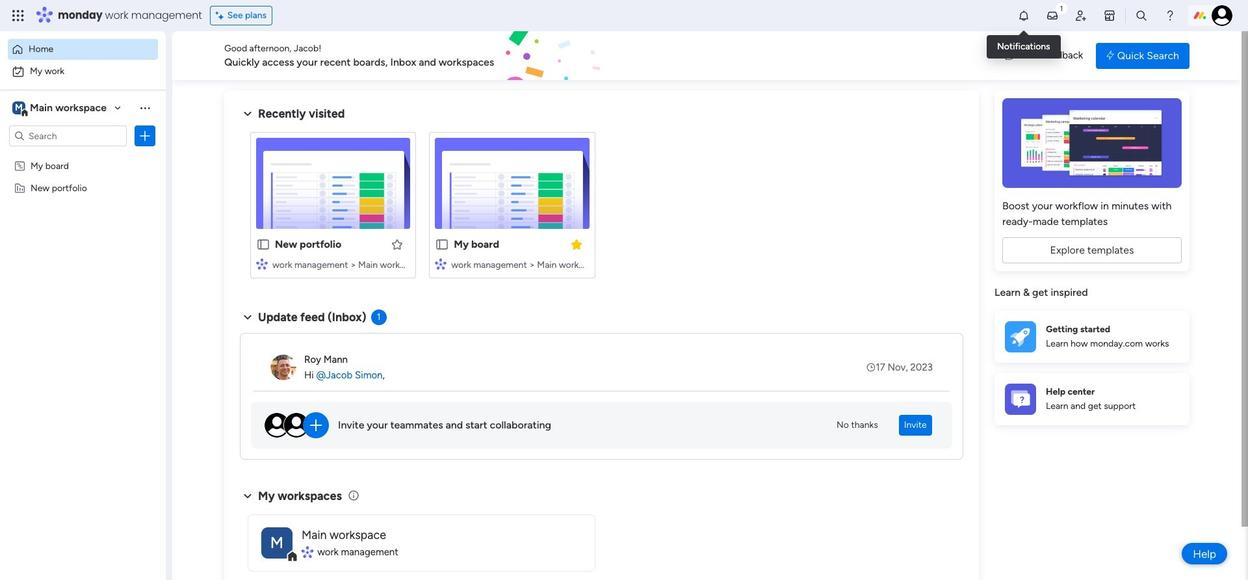 Task type: describe. For each thing, give the bounding box(es) containing it.
invite members image
[[1075, 9, 1088, 22]]

1 vertical spatial option
[[8, 61, 158, 82]]

select product image
[[12, 9, 25, 22]]

workspace selection element
[[12, 100, 109, 117]]

jacob simon image
[[1212, 5, 1233, 26]]

public board image
[[435, 237, 450, 252]]

component image
[[256, 258, 268, 270]]

workspace options image
[[139, 101, 152, 114]]

options image
[[139, 129, 152, 142]]

v2 bolt switch image
[[1107, 48, 1115, 63]]

quick search results list box
[[240, 122, 964, 294]]

v2 user feedback image
[[1006, 48, 1015, 63]]

1 horizontal spatial workspace image
[[261, 527, 293, 558]]

templates image image
[[1007, 98, 1178, 188]]

1 element
[[371, 310, 387, 325]]

notifications image
[[1018, 9, 1031, 22]]

1 image
[[1056, 1, 1068, 15]]

add to favorites image
[[391, 238, 404, 251]]



Task type: vqa. For each thing, say whether or not it's contained in the screenshot.
the See plans image
yes



Task type: locate. For each thing, give the bounding box(es) containing it.
close recently visited image
[[240, 106, 256, 122]]

option
[[8, 39, 158, 60], [8, 61, 158, 82], [0, 154, 166, 156]]

2 vertical spatial option
[[0, 154, 166, 156]]

search everything image
[[1136, 9, 1149, 22]]

0 vertical spatial option
[[8, 39, 158, 60]]

update feed image
[[1046, 9, 1059, 22]]

workspace image
[[12, 101, 25, 115], [261, 527, 293, 558]]

public board image
[[256, 237, 271, 252]]

0 vertical spatial workspace image
[[12, 101, 25, 115]]

remove from favorites image
[[570, 238, 583, 251]]

close my workspaces image
[[240, 488, 256, 504]]

getting started element
[[995, 311, 1190, 363]]

0 horizontal spatial workspace image
[[12, 101, 25, 115]]

help image
[[1164, 9, 1177, 22]]

Search in workspace field
[[27, 128, 109, 143]]

1 vertical spatial workspace image
[[261, 527, 293, 558]]

see plans image
[[216, 8, 227, 23]]

close update feed (inbox) image
[[240, 310, 256, 325]]

list box
[[0, 152, 166, 374]]

roy mann image
[[271, 354, 297, 380]]

monday marketplace image
[[1104, 9, 1117, 22]]

help center element
[[995, 373, 1190, 425]]

workspace image inside workspace selection element
[[12, 101, 25, 115]]



